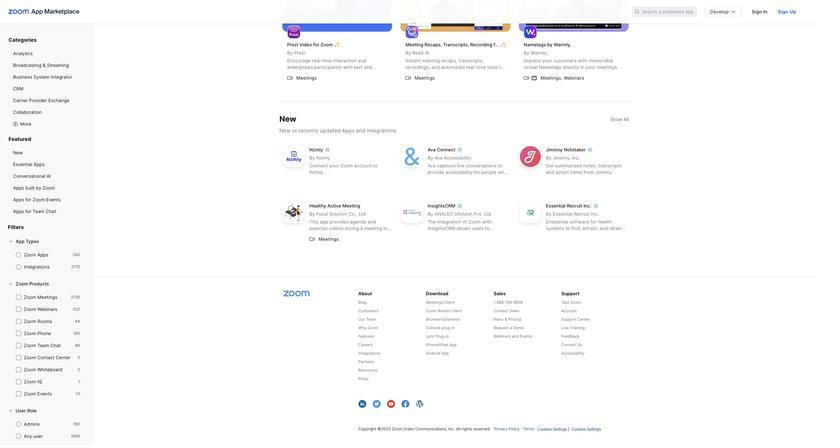 Task type: vqa. For each thing, say whether or not it's contained in the screenshot.


Task type: locate. For each thing, give the bounding box(es) containing it.
accessibility inside 'by ava accessibility ava captions live conversations to provide accessibility for people who are deaf or hard of hearing (hoh).'
[[444, 155, 472, 161]]

ltd. up agenda
[[359, 211, 367, 217]]

2 vertical spatial webinars
[[494, 334, 511, 339]]

for down apps for zoom events
[[25, 209, 31, 214]]

zoom down automated
[[452, 71, 465, 76]]

0 vertical spatial crm
[[13, 86, 23, 91]]

sign left in
[[752, 9, 762, 14]]

with inside the by prezi encourage real-time interaction and widespread participation with text and images that appear beside you
[[343, 64, 353, 70]]

by for provide
[[428, 155, 433, 161]]

to right account
[[373, 163, 378, 168]]

1 horizontal spatial with
[[482, 219, 492, 225]]

ltd. inside by analec infotech pvt. ltd. the integration of zoom with insightscrm allows users to effortlessly create and join zoom meetings within the crm platform.
[[484, 211, 492, 217]]

1 horizontal spatial meetings.
[[597, 64, 619, 70]]

webinars down request
[[494, 334, 511, 339]]

1 vertical spatial jiminny
[[595, 169, 612, 175]]

0 horizontal spatial time
[[322, 58, 332, 63]]

your down during
[[347, 232, 357, 238]]

1 vertical spatial health
[[358, 232, 372, 238]]

support up the test zoom
[[562, 291, 580, 296]]

2 support from the top
[[562, 317, 576, 322]]

jiminny inside by jiminny, inc. get summarized notes, transcripts and action items from jiminny
[[595, 169, 612, 175]]

you
[[347, 71, 355, 76], [416, 71, 424, 76]]

by inside the by prezi encourage real-time interaction and widespread participation with text and images that appear beside you
[[287, 50, 293, 56]]

warmly, up customers
[[554, 42, 572, 47]]

1 vertical spatial sales
[[510, 308, 520, 313]]

why zoom
[[358, 325, 378, 330]]

broadcasting & streaming link
[[8, 60, 86, 70]]

1 horizontal spatial ai
[[425, 50, 430, 56]]

for inside 'by ava accessibility ava captions live conversations to provide accessibility for people who are deaf or hard of hearing (hoh).'
[[474, 169, 480, 175]]

develop
[[711, 9, 729, 14]]

to up meeting.
[[323, 232, 327, 238]]

instant
[[406, 58, 421, 63]]

for inside the by essential recruit inc. enterprise software for health systems to find, attract, and retain healthcare talent
[[591, 219, 597, 225]]

0 vertical spatial by
[[548, 42, 553, 47]]

by jiminny, inc. get summarized notes, transcripts and action items from jiminny
[[546, 155, 622, 175]]

filters
[[8, 224, 24, 230]]

0 horizontal spatial settings
[[553, 427, 567, 432]]

sign in
[[752, 9, 768, 14]]

1 cookies from the left
[[538, 427, 552, 432]]

categories
[[8, 37, 37, 43]]

search a published app element
[[632, 7, 697, 17]]

health inside 'healthy active meeting by focal solution co., ltd. this app provides agenda and exercise videos during a meeting in order to improve your health in a long meeting.'
[[358, 232, 372, 238]]

apps down apps built by zoom
[[13, 197, 24, 202]]

apps
[[342, 127, 355, 134], [34, 162, 45, 167], [13, 185, 24, 191], [13, 197, 24, 202], [13, 209, 24, 214], [37, 252, 48, 257]]

1 vertical spatial contact
[[562, 342, 576, 347]]

0 vertical spatial all
[[624, 116, 629, 122]]

meeting inside 'healthy active meeting by focal solution co., ltd. this app provides agenda and exercise videos during a meeting in order to improve your health in a long meeting.'
[[364, 226, 382, 231]]

reserved.
[[473, 427, 491, 431]]

meetings. down transcripts,
[[466, 71, 488, 76]]

broadcasting & streaming
[[13, 62, 69, 68]]

and left retain
[[600, 226, 608, 231]]

ava
[[428, 147, 436, 152], [435, 155, 443, 161], [428, 163, 436, 168]]

0 horizontal spatial health
[[358, 232, 372, 238]]

team for our team
[[366, 317, 376, 322]]

types
[[26, 239, 39, 244]]

by down ava connect
[[428, 155, 433, 161]]

with up the directly
[[578, 58, 588, 63]]

and inside by jiminny, inc. get summarized notes, transcripts and action items from jiminny
[[546, 169, 554, 175]]

better
[[438, 71, 451, 76]]

app types
[[16, 239, 39, 244]]

inc. down notetaker
[[572, 155, 580, 161]]

pricing
[[509, 317, 521, 322]]

zoom events
[[24, 391, 52, 396]]

2 cookies from the left
[[572, 427, 586, 432]]

jiminny up jiminny,
[[546, 147, 563, 152]]

of right hard
[[465, 176, 469, 181]]

zoom down conversational ai link
[[43, 185, 55, 191]]

1 left 888
[[494, 300, 496, 305]]

or
[[292, 127, 297, 134], [448, 176, 452, 181]]

crm down join
[[473, 239, 483, 244]]

settings
[[553, 427, 567, 432], [587, 427, 601, 432]]

virtual
[[524, 64, 538, 70]]

1 vertical spatial from
[[584, 169, 594, 175]]

1 vertical spatial read
[[413, 50, 424, 56]]

meetings. down memorable on the right of page
[[597, 64, 619, 70]]

zoom iq
[[24, 379, 42, 384]]

1 horizontal spatial time
[[477, 64, 486, 70]]

by for zoom
[[428, 211, 433, 217]]

for up hearing
[[474, 169, 480, 175]]

to inside 'by ava accessibility ava captions live conversations to provide accessibility for people who are deaf or hard of hearing (hoh).'
[[498, 163, 503, 168]]

0 vertical spatial time
[[322, 58, 332, 63]]

2 vertical spatial essential
[[553, 211, 573, 217]]

chat up "zoom contact center"
[[50, 343, 61, 348]]

sales up pricing
[[510, 308, 520, 313]]

ava connect
[[428, 147, 456, 152]]

and down demo
[[512, 334, 519, 339]]

health down during
[[358, 232, 372, 238]]

meetings
[[428, 239, 448, 244]]

1 vertical spatial support
[[562, 317, 576, 322]]

in inside nametags by warmly, by warmly, impress your customers with memorable virtual nametags directly in your meetings.
[[581, 64, 585, 70]]

app down lync plug-in link
[[449, 342, 457, 347]]

to
[[500, 64, 504, 70], [373, 163, 378, 168], [498, 163, 503, 168], [485, 226, 490, 231], [566, 226, 570, 231], [323, 232, 327, 238]]

0 vertical spatial with
[[578, 58, 588, 63]]

by inside by jiminny, inc. get summarized notes, transcripts and action items from jiminny
[[546, 155, 552, 161]]

time inside by read ai instant meeting recaps, transcripts, recordings, and automated real-time tools to help you have better zoom meetings.
[[477, 64, 486, 70]]

meeting up the instant
[[406, 42, 424, 47]]

by for action
[[546, 155, 552, 161]]

and inside by read ai instant meeting recaps, transcripts, recordings, and automated real-time tools to help you have better zoom meetings.
[[432, 64, 440, 70]]

1 vertical spatial meeting
[[343, 203, 360, 209]]

or left recently
[[292, 127, 297, 134]]

inc. inside the by essential recruit inc. enterprise software for health systems to find, attract, and retain healthcare talent
[[591, 211, 599, 217]]

by inside nametags by warmly, by warmly, impress your customers with memorable virtual nametags directly in your meetings.
[[548, 42, 553, 47]]

rooms up phone
[[37, 318, 52, 324]]

apps up filters at left bottom
[[13, 209, 24, 214]]

with up users
[[482, 219, 492, 225]]

1 888 799 9666 link
[[494, 300, 560, 305]]

crm link
[[8, 84, 86, 94]]

with for by prezi encourage real-time interaction and widespread participation with text and images that appear beside you
[[343, 64, 353, 70]]

meetings. inside nametags by warmly, by warmly, impress your customers with memorable virtual nametags directly in your meetings.
[[597, 64, 619, 70]]

read up the instant
[[413, 50, 424, 56]]

a
[[360, 226, 363, 231], [379, 232, 381, 238], [510, 325, 512, 330]]

with inside nametags by warmly, by warmly, impress your customers with memorable virtual nametags directly in your meetings.
[[578, 58, 588, 63]]

1 vertical spatial meetings.
[[466, 71, 488, 76]]

88
[[75, 343, 80, 348]]

2 ltd. from the left
[[484, 211, 492, 217]]

and down users
[[469, 232, 478, 238]]

webinars
[[564, 75, 584, 81], [37, 306, 57, 312], [494, 334, 511, 339]]

1 vertical spatial of
[[463, 219, 467, 225]]

1 support from the top
[[562, 291, 580, 296]]

2 horizontal spatial webinars
[[564, 75, 584, 81]]

insightscrm up "analec"
[[428, 203, 455, 209]]

essential inside essential apps link
[[13, 162, 32, 167]]

apps for zoom events
[[13, 197, 61, 202]]

2 horizontal spatial a
[[510, 325, 512, 330]]

outlook plug-in link
[[426, 325, 493, 331]]

1 vertical spatial with
[[343, 64, 353, 70]]

sign for sign up
[[778, 9, 789, 14]]

or left hard
[[448, 176, 452, 181]]

ai down essential apps link
[[47, 173, 51, 179]]

your left account
[[329, 163, 339, 168]]

1 sign from the left
[[752, 9, 762, 14]]

accessibility down contact us
[[562, 351, 585, 356]]

customers
[[554, 58, 577, 63]]

support down account
[[562, 317, 576, 322]]

insightscrm up effortlessly on the right bottom of page
[[428, 226, 456, 231]]

get
[[546, 163, 554, 168]]

ai inside by read ai instant meeting recaps, transcripts, recordings, and automated real-time tools to help you have better zoom meetings.
[[425, 50, 430, 56]]

to inside 'healthy active meeting by focal solution co., ltd. this app provides agenda and exercise videos during a meeting in order to improve your health in a long meeting.'
[[323, 232, 327, 238]]

to up "who"
[[498, 163, 503, 168]]

1 horizontal spatial or
[[448, 176, 452, 181]]

support center
[[562, 317, 590, 322]]

lync plug-in link
[[426, 334, 493, 339]]

0 horizontal spatial you
[[347, 71, 355, 76]]

by prezi encourage real-time interaction and widespread participation with text and images that appear beside you
[[287, 50, 372, 76]]

meeting inside by read ai instant meeting recaps, transcripts, recordings, and automated real-time tools to help you have better zoom meetings.
[[422, 58, 440, 63]]

cookies right terms link
[[538, 427, 552, 432]]

0 horizontal spatial from
[[494, 42, 504, 47]]

read right recording
[[505, 42, 516, 47]]

live
[[457, 163, 465, 168]]

1 vertical spatial real-
[[466, 64, 477, 70]]

from right recording
[[494, 42, 504, 47]]

1 settings from the left
[[553, 427, 567, 432]]

0 vertical spatial contact
[[494, 308, 509, 313]]

zoom left products
[[16, 281, 28, 287]]

crm inside by analec infotech pvt. ltd. the integration of zoom with insightscrm allows users to effortlessly create and join zoom meetings within the crm platform.
[[473, 239, 483, 244]]

0 vertical spatial sales
[[494, 291, 506, 296]]

2 vertical spatial contact
[[37, 355, 55, 360]]

and up have
[[432, 64, 440, 70]]

whiteboard
[[37, 367, 62, 372]]

summarized
[[555, 163, 582, 168]]

2 insightscrm from the top
[[428, 226, 456, 231]]

zoom right ©2023
[[392, 427, 403, 431]]

rooms
[[438, 308, 450, 313], [37, 318, 52, 324]]

analec
[[435, 211, 453, 217]]

partners
[[358, 359, 374, 364]]

1 horizontal spatial from
[[584, 169, 594, 175]]

connect inside the "by nzmly connect your zoom account to nzmly"
[[310, 163, 328, 168]]

read
[[505, 42, 516, 47], [413, 50, 424, 56]]

1 ltd. from the left
[[359, 211, 367, 217]]

0 vertical spatial webinars
[[564, 75, 584, 81]]

nametags up 'meetings,'
[[539, 64, 562, 70]]

2 vertical spatial events
[[37, 391, 52, 396]]

1 vertical spatial prezi
[[294, 50, 305, 56]]

0 horizontal spatial read
[[413, 50, 424, 56]]

by up the
[[428, 211, 433, 217]]

0 horizontal spatial 1
[[78, 379, 80, 384]]

to left find,
[[566, 226, 570, 231]]

time up participation
[[322, 58, 332, 63]]

1 vertical spatial or
[[448, 176, 452, 181]]

1 vertical spatial app
[[449, 342, 457, 347]]

1 vertical spatial team
[[366, 317, 376, 322]]

our team
[[358, 317, 376, 322]]

by down recently
[[310, 155, 315, 161]]

0 horizontal spatial connect
[[310, 163, 328, 168]]

0 horizontal spatial sales
[[494, 291, 506, 296]]

from inside by jiminny, inc. get summarized notes, transcripts and action items from jiminny
[[584, 169, 594, 175]]

essential recruit inc.
[[546, 203, 592, 209]]

from down notes,
[[584, 169, 594, 175]]

ai
[[425, 50, 430, 56], [47, 173, 51, 179]]

by up "this"
[[310, 211, 315, 217]]

events
[[46, 197, 61, 202], [520, 334, 533, 339], [37, 391, 52, 396]]

2 vertical spatial team
[[37, 343, 49, 348]]

meeting
[[422, 58, 440, 63], [364, 226, 382, 231]]

contact up zoom whiteboard
[[37, 355, 55, 360]]

0 horizontal spatial app
[[16, 239, 25, 244]]

1 horizontal spatial rooms
[[438, 308, 450, 313]]

chat
[[46, 209, 56, 214], [50, 343, 61, 348]]

1 horizontal spatial by
[[548, 42, 553, 47]]

1 vertical spatial meeting
[[364, 226, 382, 231]]

that
[[304, 71, 313, 76]]

1 horizontal spatial ltd.
[[484, 211, 492, 217]]

0 vertical spatial meeting
[[422, 58, 440, 63]]

video up encourage
[[299, 42, 312, 47]]

& up business system integrator
[[43, 62, 46, 68]]

transcripts,
[[443, 42, 469, 47]]

by inside by read ai instant meeting recaps, transcripts, recordings, and automated real-time tools to help you have better zoom meetings.
[[406, 50, 411, 56]]

center up training on the bottom right of page
[[578, 317, 590, 322]]

meeting inside 'healthy active meeting by focal solution co., ltd. this app provides agenda and exercise videos during a meeting in order to improve your health in a long meeting.'
[[343, 203, 360, 209]]

chat down apps for zoom events link
[[46, 209, 56, 214]]

1 horizontal spatial all
[[624, 116, 629, 122]]

meetings down videos
[[319, 236, 339, 242]]

events down iq
[[37, 391, 52, 396]]

1 vertical spatial new
[[279, 127, 291, 134]]

zoom inside by read ai instant meeting recaps, transcripts, recordings, and automated real-time tools to help you have better zoom meetings.
[[452, 71, 465, 76]]

2 sign from the left
[[778, 9, 789, 14]]

2 settings from the left
[[587, 427, 601, 432]]

apps for zoom events link
[[8, 194, 86, 205]]

by inside nametags by warmly, by warmly, impress your customers with memorable virtual nametags directly in your meetings.
[[524, 50, 530, 56]]

by inside by analec infotech pvt. ltd. the integration of zoom with insightscrm allows users to effortlessly create and join zoom meetings within the crm platform.
[[428, 211, 433, 217]]

cookies settings button left |
[[538, 427, 567, 432]]

inc. inside by jiminny, inc. get summarized notes, transcripts and action items from jiminny
[[572, 155, 580, 161]]

2 vertical spatial new
[[13, 150, 23, 155]]

nzmly
[[310, 147, 323, 152], [316, 155, 330, 161], [310, 169, 323, 175]]

1 vertical spatial crm
[[473, 239, 483, 244]]

2 vertical spatial with
[[482, 219, 492, 225]]

client up zoom rooms client on the bottom right of the page
[[444, 300, 455, 305]]

1 horizontal spatial you
[[416, 71, 424, 76]]

account
[[562, 308, 577, 313]]

0 vertical spatial of
[[465, 176, 469, 181]]

0 horizontal spatial meeting
[[364, 226, 382, 231]]

1 vertical spatial connect
[[310, 163, 328, 168]]

1 horizontal spatial meeting
[[422, 58, 440, 63]]

copyright ©2023 zoom video communications, inc. all rights reserved. link
[[358, 427, 491, 431]]

0 horizontal spatial ai
[[47, 173, 51, 179]]

zoom down zoom iq
[[24, 391, 36, 396]]

with down "interaction"
[[343, 64, 353, 70]]

and right agenda
[[368, 219, 376, 225]]

about link
[[358, 290, 425, 297]]

crm up carrier
[[13, 86, 23, 91]]

1 for 1 888 799 9666
[[494, 300, 496, 305]]

app down iphone/ipad app
[[442, 351, 449, 356]]

to inside by read ai instant meeting recaps, transcripts, recordings, and automated real-time tools to help you have better zoom meetings.
[[500, 64, 504, 70]]

cookies right |
[[572, 427, 586, 432]]

categories button
[[8, 37, 86, 48]]

1 horizontal spatial &
[[505, 317, 507, 322]]

ltd. inside 'healthy active meeting by focal solution co., ltd. this app provides agenda and exercise videos during a meeting in order to improve your health in a long meeting.'
[[359, 211, 367, 217]]

inc. left rights
[[449, 427, 455, 431]]

& right 'plans'
[[505, 317, 507, 322]]

1 horizontal spatial warmly,
[[554, 42, 572, 47]]

you inside by read ai instant meeting recaps, transcripts, recordings, and automated real-time tools to help you have better zoom meetings.
[[416, 71, 424, 76]]

your inside the "by nzmly connect your zoom account to nzmly"
[[329, 163, 339, 168]]

new inside new link
[[13, 150, 23, 155]]

contact for contact sales
[[494, 308, 509, 313]]

jiminny down transcripts
[[595, 169, 612, 175]]

0 horizontal spatial all
[[456, 427, 461, 431]]

zoom up users
[[469, 219, 481, 225]]

all left rights
[[456, 427, 461, 431]]

all inside "button"
[[624, 116, 629, 122]]

rooms up browser extension
[[438, 308, 450, 313]]

rights
[[462, 427, 472, 431]]

0 vertical spatial app
[[16, 239, 25, 244]]

have
[[426, 71, 436, 76]]

team down customers
[[366, 317, 376, 322]]

all right show
[[624, 116, 629, 122]]

1 you from the left
[[347, 71, 355, 76]]

of inside by analec infotech pvt. ltd. the integration of zoom with insightscrm allows users to effortlessly create and join zoom meetings within the crm platform.
[[463, 219, 467, 225]]

0 vertical spatial ai
[[425, 50, 430, 56]]

1 horizontal spatial a
[[379, 232, 381, 238]]

0 horizontal spatial crm
[[13, 86, 23, 91]]

us
[[577, 342, 582, 347]]

of up allows on the bottom of the page
[[463, 219, 467, 225]]

zoom left account
[[341, 163, 353, 168]]

0 vertical spatial prezi
[[287, 42, 298, 47]]

1 for 1
[[78, 379, 80, 384]]

1 horizontal spatial real-
[[466, 64, 477, 70]]

zoom phone
[[24, 331, 51, 336]]

you down the recordings,
[[416, 71, 424, 76]]

0 vertical spatial a
[[360, 226, 363, 231]]

users
[[472, 226, 484, 231]]

memorable
[[589, 58, 614, 63]]

client
[[444, 300, 455, 305], [451, 308, 462, 313]]

sign for sign in
[[752, 9, 762, 14]]

1 inside "link"
[[494, 300, 496, 305]]

any
[[24, 433, 32, 439]]

plug-
[[442, 325, 452, 330]]

contact sales
[[494, 308, 520, 313]]

apps right updated at the top of the page
[[342, 127, 355, 134]]

webinars for zoom webinars
[[37, 306, 57, 312]]

press link
[[358, 376, 425, 382]]

test zoom link
[[562, 300, 628, 305]]

by for and
[[406, 50, 411, 56]]

any user
[[24, 433, 43, 439]]

meetings for appear
[[296, 75, 317, 81]]

app for android app
[[442, 351, 449, 356]]

warmly, up impress
[[531, 50, 548, 56]]

why
[[358, 325, 367, 330]]

Search text field
[[642, 7, 697, 16]]

settings left |
[[553, 427, 567, 432]]

for up the attract, at the bottom right of the page
[[591, 219, 597, 225]]

with inside by analec infotech pvt. ltd. the integration of zoom with insightscrm allows users to effortlessly create and join zoom meetings within the crm platform.
[[482, 219, 492, 225]]

1 vertical spatial essential
[[546, 203, 566, 209]]

rooms for zoom rooms
[[37, 318, 52, 324]]

join
[[479, 232, 487, 238]]

or inside 'by ava accessibility ava captions live conversations to provide accessibility for people who are deaf or hard of hearing (hoh).'
[[448, 176, 452, 181]]

0 vertical spatial nametags
[[524, 42, 546, 47]]

hard
[[454, 176, 464, 181]]

1 cookies settings button from the left
[[538, 427, 567, 432]]

1 vertical spatial rooms
[[37, 318, 52, 324]]

up
[[790, 9, 797, 14]]

jiminny,
[[553, 155, 571, 161]]

with for by analec infotech pvt. ltd. the integration of zoom with insightscrm allows users to effortlessly create and join zoom meetings within the crm platform.
[[482, 219, 492, 225]]

0 horizontal spatial warmly,
[[531, 50, 548, 56]]

0 horizontal spatial jiminny
[[546, 147, 563, 152]]

2 vertical spatial integrations
[[358, 351, 381, 356]]

real- inside by read ai instant meeting recaps, transcripts, recordings, and automated real-time tools to help you have better zoom meetings.
[[466, 64, 477, 70]]

1 horizontal spatial center
[[578, 317, 590, 322]]

and inside by analec infotech pvt. ltd. the integration of zoom with insightscrm allows users to effortlessly create and join zoom meetings within the crm platform.
[[469, 232, 478, 238]]

banner
[[0, 0, 817, 23]]

1 horizontal spatial cookies
[[572, 427, 586, 432]]

updated
[[320, 127, 341, 134]]

by inside 'by ava accessibility ava captions live conversations to provide accessibility for people who are deaf or hard of hearing (hoh).'
[[428, 155, 433, 161]]

collaboration
[[13, 109, 42, 115]]

develop button
[[705, 7, 742, 17]]

sign
[[752, 9, 762, 14], [778, 9, 789, 14]]

zoom webinars
[[24, 306, 57, 312]]

our
[[358, 317, 365, 322]]

2 you from the left
[[416, 71, 424, 76]]

for inside "link"
[[25, 209, 31, 214]]

items
[[571, 169, 583, 175]]

(hoh).
[[489, 176, 503, 181]]

zoom inside the "by nzmly connect your zoom account to nzmly"
[[341, 163, 353, 168]]

images
[[287, 71, 303, 76]]

1 vertical spatial video
[[404, 427, 414, 431]]

chat inside "link"
[[46, 209, 56, 214]]

& inside "link"
[[43, 62, 46, 68]]

zoom down zoom phone
[[24, 343, 36, 348]]

webinars down the directly
[[564, 75, 584, 81]]

0 horizontal spatial accessibility
[[444, 155, 472, 161]]

and right text
[[364, 64, 372, 70]]

real- up participation
[[312, 58, 322, 63]]

by inside the by essential recruit inc. enterprise software for health systems to find, attract, and retain healthcare talent
[[546, 211, 552, 217]]

&
[[43, 62, 46, 68], [505, 317, 507, 322]]

ltd. right pvt.
[[484, 211, 492, 217]]

by up enterprise
[[546, 211, 552, 217]]



Task type: describe. For each thing, give the bounding box(es) containing it.
0 vertical spatial nzmly
[[310, 147, 323, 152]]

copyright
[[358, 427, 377, 431]]

prezi video for zoom
[[287, 42, 333, 47]]

apps down app types dropdown button
[[37, 252, 48, 257]]

1 horizontal spatial read
[[505, 42, 516, 47]]

healthy
[[310, 203, 326, 209]]

by ava accessibility ava captions live conversations to provide accessibility for people who are deaf or hard of hearing (hoh).
[[428, 155, 507, 181]]

zoom up browser
[[426, 308, 437, 313]]

app
[[320, 219, 328, 225]]

support for support center
[[562, 317, 576, 322]]

carrier provider exchange
[[13, 98, 69, 103]]

apps built by zoom link
[[8, 183, 86, 193]]

apps inside "link"
[[13, 209, 24, 214]]

1 vertical spatial nametags
[[539, 64, 562, 70]]

1 vertical spatial ai
[[47, 173, 51, 179]]

2 cookies settings button from the left
[[572, 427, 601, 432]]

prezi inside the by prezi encourage real-time interaction and widespread participation with text and images that appear beside you
[[294, 50, 305, 56]]

0 vertical spatial from
[[494, 42, 504, 47]]

1 vertical spatial accessibility
[[562, 351, 585, 356]]

meetings for help
[[415, 75, 435, 81]]

by inside the "by nzmly connect your zoom account to nzmly"
[[310, 155, 315, 161]]

show all
[[610, 116, 629, 122]]

contact us link
[[562, 342, 628, 348]]

contact us
[[562, 342, 582, 347]]

and inside the by essential recruit inc. enterprise software for health systems to find, attract, and retain healthcare talent
[[600, 226, 608, 231]]

contact sales link
[[494, 308, 560, 314]]

zoom down types
[[24, 252, 36, 257]]

blog link
[[358, 300, 425, 305]]

hearing
[[471, 176, 487, 181]]

effortlessly
[[428, 232, 453, 238]]

zoom down our team on the bottom left of page
[[368, 325, 378, 330]]

more
[[20, 121, 31, 127]]

support center link
[[562, 317, 628, 322]]

request
[[494, 325, 509, 330]]

lync
[[426, 334, 435, 339]]

plans
[[494, 317, 504, 322]]

privacy policy · terms
[[494, 427, 535, 431]]

you inside the by prezi encourage real-time interaction and widespread participation with text and images that appear beside you
[[347, 71, 355, 76]]

zoom up zoom iq
[[24, 367, 36, 372]]

to inside the "by nzmly connect your zoom account to nzmly"
[[373, 163, 378, 168]]

1 insightscrm from the top
[[428, 203, 455, 209]]

apps left built
[[13, 185, 24, 191]]

inc. up software
[[584, 203, 592, 209]]

user role
[[16, 408, 37, 413]]

webinars for meetings, webinars
[[564, 75, 584, 81]]

rooms for zoom rooms client
[[438, 308, 450, 313]]

& for plans
[[505, 317, 507, 322]]

conversational ai
[[13, 173, 51, 179]]

5
[[78, 355, 80, 360]]

streaming
[[47, 62, 69, 68]]

sign in button
[[747, 7, 773, 17]]

contact for contact us
[[562, 342, 576, 347]]

essential for essential recruit inc.
[[546, 203, 566, 209]]

copyright ©2023 zoom video communications, inc. all rights reserved.
[[358, 427, 491, 431]]

exchange
[[48, 98, 69, 103]]

recording
[[470, 42, 493, 47]]

799
[[505, 300, 512, 305]]

0 horizontal spatial video
[[299, 42, 312, 47]]

1 vertical spatial client
[[451, 308, 462, 313]]

1 vertical spatial nzmly
[[316, 155, 330, 161]]

outlook plug-in
[[426, 325, 455, 330]]

2 vertical spatial nzmly
[[310, 169, 323, 175]]

new or recently updated apps and integrations
[[279, 127, 396, 134]]

team for zoom team chat
[[37, 343, 49, 348]]

time inside the by prezi encourage real-time interaction and widespread participation with text and images that appear beside you
[[322, 58, 332, 63]]

show
[[610, 116, 623, 122]]

apps for team chat
[[13, 209, 56, 214]]

1 vertical spatial chat
[[50, 343, 61, 348]]

account link
[[562, 308, 628, 314]]

2 vertical spatial a
[[510, 325, 512, 330]]

zoom up zoom phone
[[24, 318, 36, 324]]

1 horizontal spatial video
[[404, 427, 414, 431]]

2
[[78, 367, 80, 372]]

1 vertical spatial by
[[36, 185, 41, 191]]

zoom team chat
[[24, 343, 61, 348]]

browser extension link
[[426, 317, 493, 322]]

1 vertical spatial integrations
[[24, 264, 50, 270]]

zoom left phone
[[24, 331, 36, 336]]

by for systems
[[546, 211, 552, 217]]

our team link
[[358, 317, 425, 322]]

13
[[76, 391, 80, 396]]

retain
[[610, 226, 622, 231]]

0 vertical spatial events
[[46, 197, 61, 202]]

recordings,
[[406, 64, 430, 70]]

and up text
[[358, 58, 366, 63]]

0 vertical spatial jiminny
[[546, 147, 563, 152]]

essential inside the by essential recruit inc. enterprise software for health systems to find, attract, and retain healthcare talent
[[553, 211, 573, 217]]

meetings for videos
[[319, 236, 339, 242]]

2170
[[71, 264, 80, 269]]

meetings client link
[[426, 300, 493, 305]]

show all button
[[608, 115, 632, 123]]

feedback link
[[562, 334, 628, 339]]

of inside 'by ava accessibility ava captions live conversations to provide accessibility for people who are deaf or hard of hearing (hoh).'
[[465, 176, 469, 181]]

0 vertical spatial warmly,
[[554, 42, 572, 47]]

user role button
[[8, 406, 86, 416]]

your inside 'healthy active meeting by focal solution co., ltd. this app provides agenda and exercise videos during a meeting in order to improve your health in a long meeting.'
[[347, 232, 357, 238]]

collaboration link
[[8, 107, 86, 117]]

provider
[[29, 98, 47, 103]]

features
[[358, 334, 375, 339]]

zoom up apps for team chat on the top of page
[[33, 197, 45, 202]]

healthy active meeting by focal solution co., ltd. this app provides agenda and exercise videos during a meeting in order to improve your health in a long meeting.
[[310, 203, 387, 244]]

for up the by prezi encourage real-time interaction and widespread participation with text and images that appear beside you at the left of the page
[[313, 42, 319, 47]]

0 vertical spatial recruit
[[567, 203, 583, 209]]

plug-
[[436, 334, 446, 339]]

policy
[[509, 427, 520, 431]]

to inside by analec infotech pvt. ltd. the integration of zoom with insightscrm allows users to effortlessly create and join zoom meetings within the crm platform.
[[485, 226, 490, 231]]

0 vertical spatial meeting
[[406, 42, 424, 47]]

& for broadcasting
[[43, 62, 46, 68]]

feedback
[[562, 334, 580, 339]]

conversational ai link
[[8, 171, 86, 181]]

zoom right test
[[571, 300, 581, 305]]

1 vertical spatial events
[[520, 334, 533, 339]]

sign up button
[[773, 7, 802, 17]]

2 vertical spatial ava
[[428, 163, 436, 168]]

and right updated at the top of the page
[[356, 127, 366, 134]]

0 vertical spatial integrations
[[367, 127, 396, 134]]

your right impress
[[543, 58, 552, 63]]

0 vertical spatial ava
[[428, 147, 436, 152]]

blog
[[358, 300, 367, 305]]

carrier
[[13, 98, 28, 103]]

beside
[[331, 71, 346, 76]]

your down memorable on the right of page
[[586, 64, 596, 70]]

zoom rooms client link
[[426, 308, 493, 314]]

support for support
[[562, 291, 580, 296]]

customers link
[[358, 308, 425, 314]]

banner containing develop
[[0, 0, 817, 23]]

carrier provider exchange link
[[8, 95, 86, 106]]

meetings. inside by read ai instant meeting recaps, transcripts, recordings, and automated real-time tools to help you have better zoom meetings.
[[466, 71, 488, 76]]

0 horizontal spatial contact
[[37, 355, 55, 360]]

1 888 799 9666
[[494, 300, 523, 305]]

health inside the by essential recruit inc. enterprise software for health systems to find, attract, and retain healthcare talent
[[598, 219, 612, 225]]

zoom left iq
[[24, 379, 36, 384]]

zoom down zoom products
[[24, 294, 36, 300]]

apps up the conversational ai
[[34, 162, 45, 167]]

recaps,
[[441, 58, 458, 63]]

app inside dropdown button
[[16, 239, 25, 244]]

in
[[764, 9, 768, 14]]

by nzmly connect your zoom account to nzmly
[[310, 155, 378, 175]]

team inside "link"
[[33, 209, 44, 214]]

|
[[568, 427, 570, 431]]

1 vertical spatial all
[[456, 427, 461, 431]]

by inside 'healthy active meeting by focal solution co., ltd. this app provides agenda and exercise videos during a meeting in order to improve your health in a long meeting.'
[[310, 211, 315, 217]]

zoom apps
[[24, 252, 48, 257]]

and inside 'healthy active meeting by focal solution co., ltd. this app provides agenda and exercise videos during a meeting in order to improve your health in a long meeting.'
[[368, 219, 376, 225]]

browser extension
[[426, 317, 460, 322]]

zoom up 'platform.'
[[488, 232, 501, 238]]

zoom up the by prezi encourage real-time interaction and widespread participation with text and images that appear beside you at the left of the page
[[321, 42, 333, 47]]

0 horizontal spatial a
[[360, 226, 363, 231]]

real- inside the by prezi encourage real-time interaction and widespread participation with text and images that appear beside you
[[312, 58, 322, 63]]

during
[[345, 226, 359, 231]]

zoom rooms client
[[426, 308, 462, 313]]

the
[[464, 239, 471, 244]]

read inside by read ai instant meeting recaps, transcripts, recordings, and automated real-time tools to help you have better zoom meetings.
[[413, 50, 424, 56]]

analytics link
[[8, 48, 86, 59]]

careers
[[358, 342, 373, 347]]

0 vertical spatial connect
[[437, 147, 456, 152]]

by for participation
[[287, 50, 293, 56]]

recruit inside the by essential recruit inc. enterprise software for health systems to find, attract, and retain healthcare talent
[[574, 211, 590, 217]]

meetings down zoom products dropdown button
[[37, 294, 57, 300]]

essential for essential apps
[[13, 162, 32, 167]]

0 vertical spatial client
[[444, 300, 455, 305]]

resources link
[[358, 367, 425, 373]]

create
[[454, 232, 468, 238]]

zoom down "zoom team chat"
[[24, 355, 36, 360]]

meetings down download
[[426, 300, 443, 305]]

1 vertical spatial a
[[379, 232, 381, 238]]

1 vertical spatial warmly,
[[531, 50, 548, 56]]

live training link
[[562, 325, 628, 331]]

communications,
[[415, 427, 447, 431]]

center inside "support center" link
[[578, 317, 590, 322]]

zoom up zoom rooms
[[24, 306, 36, 312]]

0 vertical spatial new
[[279, 114, 296, 124]]

insightscrm inside by analec infotech pvt. ltd. the integration of zoom with insightscrm allows users to effortlessly create and join zoom meetings within the crm platform.
[[428, 226, 456, 231]]

agenda
[[350, 219, 366, 225]]

1 vertical spatial ava
[[435, 155, 443, 161]]

to inside the by essential recruit inc. enterprise software for health systems to find, attract, and retain healthcare talent
[[566, 226, 570, 231]]

app for iphone/ipad app
[[449, 342, 457, 347]]

1 vertical spatial center
[[56, 355, 70, 360]]

0 vertical spatial or
[[292, 127, 297, 134]]

zoom inside dropdown button
[[16, 281, 28, 287]]

system
[[34, 74, 50, 80]]

for down built
[[25, 197, 31, 202]]

terms
[[523, 427, 535, 431]]

interaction
[[333, 58, 357, 63]]

business system integrator link
[[8, 72, 86, 82]]

business
[[13, 74, 32, 80]]



